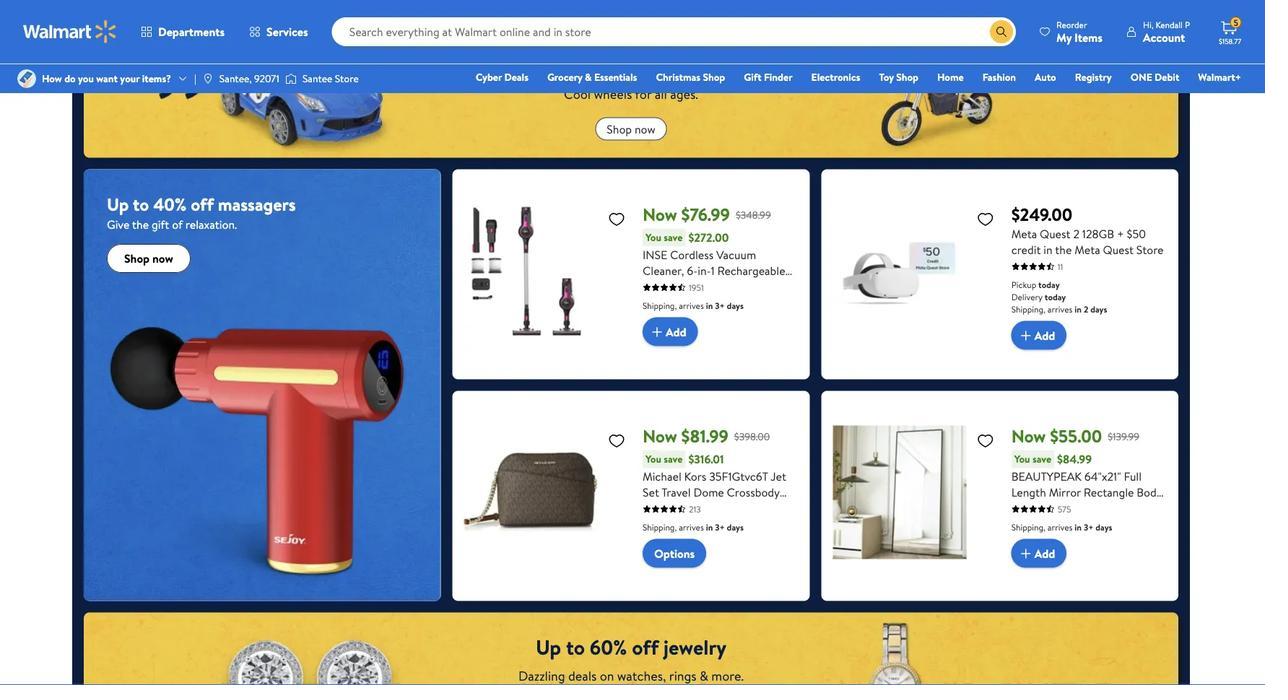 Task type: vqa. For each thing, say whether or not it's contained in the screenshot.
SAVINGS
no



Task type: describe. For each thing, give the bounding box(es) containing it.
shipping, for now $55.00
[[1012, 521, 1046, 534]]

hi,
[[1144, 18, 1154, 31]]

stick
[[643, 279, 667, 294]]

my
[[1057, 29, 1072, 45]]

now $76.99 $348.99
[[643, 203, 771, 227]]

powerful
[[720, 294, 764, 310]]

how
[[42, 71, 62, 86]]

blush
[[746, 500, 773, 516]]

0 horizontal spatial quest
[[1040, 226, 1071, 242]]

gift
[[152, 217, 169, 233]]

64"x21"
[[1085, 469, 1122, 484]]

lightweight
[[643, 310, 702, 326]]

45
[[674, 326, 687, 342]]

reorder my items
[[1057, 18, 1103, 45]]

add button inside $249.00 group
[[1012, 321, 1067, 350]]

add to favorites list, meta quest 2 128gb + $50 credit in the meta quest store image
[[977, 210, 995, 228]]

save for $76.99
[[664, 231, 683, 245]]

carpet
[[733, 342, 768, 358]]

search icon image
[[996, 26, 1008, 38]]

items
[[1075, 29, 1103, 45]]

+
[[1118, 226, 1125, 242]]

add button for $55.00
[[1012, 539, 1067, 568]]

shipping, for now $81.99
[[643, 521, 677, 534]]

n500
[[668, 358, 697, 374]]

electronics
[[812, 70, 861, 84]]

save for $81.99
[[664, 452, 683, 466]]

add to cart image
[[1018, 327, 1035, 344]]

length
[[1012, 484, 1047, 500]]

1 horizontal spatial cleaner,
[[747, 310, 789, 326]]

20kpa
[[686, 294, 717, 310]]

items?
[[142, 71, 171, 86]]

in for now $76.99
[[706, 300, 713, 312]]

128gb
[[1083, 226, 1115, 242]]

1 vertical spatial vacuum
[[670, 279, 710, 294]]

wheels
[[594, 85, 632, 103]]

add to cart image for now $76.99
[[649, 323, 666, 341]]

credit
[[1012, 242, 1041, 258]]

you for now $81.99
[[646, 452, 662, 466]]

you
[[78, 71, 94, 86]]

powder
[[705, 500, 743, 516]]

christmas shop link
[[650, 69, 732, 85]]

days for now $55.00
[[1096, 521, 1113, 534]]

arrives for now $55.00
[[1048, 521, 1073, 534]]

save for $55.00
[[1033, 452, 1052, 466]]

up inside you save $272.00 inse cordless vacuum cleaner, 6-in-1 rechargeable stick vacuum with 2200 mah battery, 20kpa powerful lightweight vacuum cleaner, up to 45 mins runtime, for home hard floor carpet pet hair-n500
[[643, 326, 657, 342]]

leather
[[665, 500, 703, 516]]

rechargeable
[[718, 263, 786, 279]]

$249.00 group
[[833, 181, 1168, 368]]

shop now button for ride-
[[596, 117, 667, 141]]

$84.99
[[1058, 452, 1092, 468]]

set
[[643, 484, 660, 500]]

toy shop
[[880, 70, 919, 84]]

 image for santee, 92071
[[202, 73, 214, 85]]

cool
[[564, 85, 591, 103]]

arrives for now $81.99
[[679, 521, 704, 534]]

off for 40%
[[191, 193, 214, 217]]

add to favorites list, beautypeak 64"x21" full length mirror rectangle body dressing floor standing mirrors, black image
[[977, 432, 995, 450]]

to inside you save $272.00 inse cordless vacuum cleaner, 6-in-1 rechargeable stick vacuum with 2200 mah battery, 20kpa powerful lightweight vacuum cleaner, up to 45 mins runtime, for home hard floor carpet pet hair-n500
[[660, 326, 671, 342]]

to for 40%
[[133, 193, 149, 217]]

electronics link
[[805, 69, 867, 85]]

the inside up to 40% off massagers give the gift of relaxation.
[[132, 217, 149, 233]]

now for now $76.99
[[643, 203, 678, 227]]

grocery
[[548, 70, 583, 84]]

$249.00 meta quest 2 128gb + $50 credit in the meta quest store
[[1012, 203, 1164, 258]]

in for now $55.00
[[1075, 521, 1082, 534]]

now for now $55.00
[[1012, 425, 1046, 449]]

shipping, arrives in 3+ days for $81.99
[[643, 521, 744, 534]]

one debit
[[1131, 70, 1180, 84]]

days inside pickup today delivery today shipping, arrives in 2 days
[[1091, 303, 1108, 315]]

now $55.00 $139.99
[[1012, 425, 1140, 449]]

$249.00
[[1012, 203, 1073, 227]]

1951
[[689, 281, 704, 294]]

shop down 'give'
[[124, 251, 150, 267]]

christmas shop
[[656, 70, 726, 84]]

inse
[[643, 247, 668, 263]]

santee,
[[220, 71, 252, 86]]

shipping, for now $76.99
[[643, 300, 677, 312]]

in inside $249.00 meta quest 2 128gb + $50 credit in the meta quest store
[[1044, 242, 1053, 258]]

&
[[585, 70, 592, 84]]

registry
[[1076, 70, 1112, 84]]

mirrors,
[[1012, 516, 1052, 532]]

$348.99
[[736, 208, 771, 222]]

services button
[[237, 14, 321, 49]]

hair-
[[643, 358, 668, 374]]

shop now for ride-
[[607, 121, 656, 137]]

how do you want your items?
[[42, 71, 171, 86]]

one debit link
[[1125, 69, 1187, 85]]

ons
[[657, 51, 687, 80]]

want
[[96, 71, 118, 86]]

6-
[[687, 263, 698, 279]]

1
[[711, 263, 715, 279]]

mirror
[[1050, 484, 1082, 500]]

santee, 92071
[[220, 71, 280, 86]]

gift
[[744, 70, 762, 84]]

departments button
[[129, 14, 237, 49]]

options link
[[643, 539, 707, 568]]

you save $316.01 michael kors 35f1gtvc6t jet set travel dome crossbody bag leather powder blush female
[[643, 452, 787, 532]]

up for 40%
[[107, 193, 129, 217]]

you for now $55.00
[[1015, 452, 1031, 466]]

11
[[1058, 261, 1064, 273]]

92071
[[254, 71, 280, 86]]

add button for $76.99
[[643, 318, 698, 347]]

shop right toy
[[897, 70, 919, 84]]

Search search field
[[332, 17, 1017, 46]]

for inside rad ride-ons cool wheels for all ages.
[[635, 85, 652, 103]]

2 inside $249.00 meta quest 2 128gb + $50 credit in the meta quest store
[[1074, 226, 1080, 242]]

to for 60%
[[566, 634, 585, 662]]

$158.77
[[1220, 36, 1242, 46]]

beautypeak
[[1012, 469, 1082, 484]]

0 vertical spatial cleaner,
[[643, 263, 684, 279]]

arrives for now $76.99
[[679, 300, 704, 312]]

give
[[107, 217, 130, 233]]

dome
[[694, 484, 724, 500]]

rectangle
[[1084, 484, 1135, 500]]

toy
[[880, 70, 894, 84]]

your
[[120, 71, 140, 86]]

services
[[267, 24, 308, 40]]

floor inside you save $84.99 beautypeak 64"x21" full length mirror rectangle body dressing floor standing mirrors, black
[[1058, 500, 1084, 516]]

body
[[1137, 484, 1163, 500]]

1 horizontal spatial meta
[[1075, 242, 1101, 258]]

add to favorites list, michael kors 35f1gtvc6t jet set travel dome crossbody bag leather powder blush female image
[[608, 432, 626, 450]]

3+ for now $76.99
[[715, 300, 725, 312]]

all
[[655, 85, 668, 103]]



Task type: locate. For each thing, give the bounding box(es) containing it.
you up the inse
[[646, 231, 662, 245]]

40%
[[153, 193, 187, 217]]

home left hard
[[643, 342, 674, 358]]

cyber
[[476, 70, 502, 84]]

$81.99
[[682, 425, 729, 449]]

0 vertical spatial up
[[107, 193, 129, 217]]

arrives inside pickup today delivery today shipping, arrives in 2 days
[[1048, 303, 1073, 315]]

2 horizontal spatial to
[[660, 326, 671, 342]]

1 horizontal spatial add to cart image
[[1018, 545, 1035, 563]]

0 horizontal spatial shop now
[[124, 251, 173, 267]]

up left '45'
[[643, 326, 657, 342]]

fashion link
[[977, 69, 1023, 85]]

0 horizontal spatial cleaner,
[[643, 263, 684, 279]]

1 vertical spatial shop now
[[124, 251, 173, 267]]

up inside up to 40% off massagers give the gift of relaxation.
[[107, 193, 129, 217]]

575
[[1058, 503, 1072, 516]]

 image for how do you want your items?
[[17, 69, 36, 88]]

2200
[[737, 279, 763, 294]]

1 vertical spatial cleaner,
[[747, 310, 789, 326]]

standing
[[1087, 500, 1131, 516]]

the up 11
[[1056, 242, 1072, 258]]

shop now down gift
[[124, 251, 173, 267]]

walmart+
[[1199, 70, 1242, 84]]

1 vertical spatial up
[[643, 326, 657, 342]]

female
[[643, 516, 679, 532]]

you inside you save $84.99 beautypeak 64"x21" full length mirror rectangle body dressing floor standing mirrors, black
[[1015, 452, 1031, 466]]

0 horizontal spatial home
[[643, 342, 674, 358]]

now right 'add to favorites list, beautypeak 64"x21" full length mirror rectangle body dressing floor standing mirrors, black' image on the right of page
[[1012, 425, 1046, 449]]

save up the inse
[[664, 231, 683, 245]]

$76.99
[[682, 203, 730, 227]]

relaxation.
[[186, 217, 237, 233]]

0 vertical spatial store
[[335, 71, 359, 86]]

auto link
[[1029, 69, 1063, 85]]

0 vertical spatial for
[[635, 85, 652, 103]]

0 horizontal spatial floor
[[704, 342, 730, 358]]

shipping, arrives in 3+ days down 213
[[643, 521, 744, 534]]

to inside up to 40% off massagers give the gift of relaxation.
[[133, 193, 149, 217]]

add to cart image for now $55.00
[[1018, 545, 1035, 563]]

you inside you save $272.00 inse cordless vacuum cleaner, 6-in-1 rechargeable stick vacuum with 2200 mah battery, 20kpa powerful lightweight vacuum cleaner, up to 45 mins runtime, for home hard floor carpet pet hair-n500
[[646, 231, 662, 245]]

you up beautypeak
[[1015, 452, 1031, 466]]

1 horizontal spatial now
[[635, 121, 656, 137]]

add for $76.99
[[666, 324, 687, 340]]

to left '45'
[[660, 326, 671, 342]]

$398.00
[[735, 430, 770, 444]]

$55.00
[[1051, 425, 1103, 449]]

Walmart Site-Wide search field
[[332, 17, 1017, 46]]

$139.99
[[1108, 430, 1140, 444]]

reorder
[[1057, 18, 1088, 31]]

santee
[[303, 71, 333, 86]]

5
[[1234, 16, 1239, 29]]

1 horizontal spatial shop now
[[607, 121, 656, 137]]

for left all
[[635, 85, 652, 103]]

pet
[[770, 342, 788, 358]]

now $55.00 group
[[833, 403, 1168, 590]]

christmas
[[656, 70, 701, 84]]

debit
[[1155, 70, 1180, 84]]

add down pickup today delivery today shipping, arrives in 2 days
[[1035, 328, 1056, 343]]

1 horizontal spatial for
[[764, 326, 778, 342]]

1 horizontal spatial to
[[566, 634, 585, 662]]

off right 60%
[[632, 634, 659, 662]]

hard
[[676, 342, 701, 358]]

add to cart image left '45'
[[649, 323, 666, 341]]

battery,
[[643, 294, 683, 310]]

add for $55.00
[[1035, 546, 1056, 562]]

1 horizontal spatial floor
[[1058, 500, 1084, 516]]

0 horizontal spatial meta
[[1012, 226, 1038, 242]]

rad
[[576, 51, 610, 80]]

1 horizontal spatial up
[[536, 634, 561, 662]]

in down powder
[[706, 521, 713, 534]]

1 horizontal spatial quest
[[1104, 242, 1134, 258]]

1 vertical spatial the
[[1056, 242, 1072, 258]]

3+ inside now $55.00 "group"
[[1084, 521, 1094, 534]]

add inside $249.00 group
[[1035, 328, 1056, 343]]

cleaner, left 6-
[[643, 263, 684, 279]]

days inside now $55.00 "group"
[[1096, 521, 1113, 534]]

2 inside pickup today delivery today shipping, arrives in 2 days
[[1084, 303, 1089, 315]]

now for ons
[[635, 121, 656, 137]]

add
[[666, 324, 687, 340], [1035, 328, 1056, 343], [1035, 546, 1056, 562]]

meta right the add to favorites list, meta quest 2 128gb + $50 credit in the meta quest store icon
[[1012, 226, 1038, 242]]

3+ for now $81.99
[[715, 521, 725, 534]]

pickup
[[1012, 279, 1037, 291]]

home left fashion link
[[938, 70, 964, 84]]

quest
[[1040, 226, 1071, 242], [1104, 242, 1134, 258]]

2 right delivery
[[1084, 303, 1089, 315]]

 image left how
[[17, 69, 36, 88]]

today right delivery
[[1045, 291, 1067, 303]]

cyber deals
[[476, 70, 529, 84]]

auto
[[1035, 70, 1057, 84]]

 image
[[285, 72, 297, 86]]

0 horizontal spatial shop now button
[[107, 244, 191, 273]]

shop right the 'christmas'
[[703, 70, 726, 84]]

 image
[[17, 69, 36, 88], [202, 73, 214, 85]]

35f1gtvc6t
[[710, 469, 769, 484]]

gift finder
[[744, 70, 793, 84]]

1 vertical spatial add to cart image
[[1018, 545, 1035, 563]]

0 horizontal spatial store
[[335, 71, 359, 86]]

walmart image
[[23, 20, 117, 43]]

3+
[[715, 300, 725, 312], [715, 521, 725, 534], [1084, 521, 1094, 534]]

toy shop link
[[873, 69, 925, 85]]

0 vertical spatial off
[[191, 193, 214, 217]]

black
[[1054, 516, 1081, 532]]

options
[[655, 546, 695, 562]]

floor right hard
[[704, 342, 730, 358]]

213
[[689, 503, 701, 516]]

one
[[1131, 70, 1153, 84]]

you for now $76.99
[[646, 231, 662, 245]]

in right delivery
[[1075, 303, 1082, 315]]

1 vertical spatial to
[[660, 326, 671, 342]]

add down mirrors,
[[1035, 546, 1056, 562]]

travel
[[662, 484, 691, 500]]

fashion
[[983, 70, 1017, 84]]

now up michael
[[643, 425, 678, 449]]

off for 60%
[[632, 634, 659, 662]]

1 horizontal spatial  image
[[202, 73, 214, 85]]

0 vertical spatial vacuum
[[717, 247, 757, 263]]

2 vertical spatial vacuum
[[705, 310, 745, 326]]

save inside you save $272.00 inse cordless vacuum cleaner, 6-in-1 rechargeable stick vacuum with 2200 mah battery, 20kpa powerful lightweight vacuum cleaner, up to 45 mins runtime, for home hard floor carpet pet hair-n500
[[664, 231, 683, 245]]

crossbody
[[727, 484, 780, 500]]

off inside up to 40% off massagers give the gift of relaxation.
[[191, 193, 214, 217]]

in down mirror
[[1075, 521, 1082, 534]]

add button down mirrors,
[[1012, 539, 1067, 568]]

store right the + at top right
[[1137, 242, 1164, 258]]

ages.
[[671, 85, 699, 103]]

3+ down the with on the right of page
[[715, 300, 725, 312]]

to left gift
[[133, 193, 149, 217]]

for
[[635, 85, 652, 103], [764, 326, 778, 342]]

in inside now $55.00 "group"
[[1075, 521, 1082, 534]]

dressing
[[1012, 500, 1055, 516]]

up left 60%
[[536, 634, 561, 662]]

1 vertical spatial for
[[764, 326, 778, 342]]

2 vertical spatial to
[[566, 634, 585, 662]]

now down gift
[[152, 251, 173, 267]]

1 vertical spatial off
[[632, 634, 659, 662]]

 image right |
[[202, 73, 214, 85]]

0 horizontal spatial add to cart image
[[649, 323, 666, 341]]

add button down delivery
[[1012, 321, 1067, 350]]

home inside you save $272.00 inse cordless vacuum cleaner, 6-in-1 rechargeable stick vacuum with 2200 mah battery, 20kpa powerful lightweight vacuum cleaner, up to 45 mins runtime, for home hard floor carpet pet hair-n500
[[643, 342, 674, 358]]

store right santee
[[335, 71, 359, 86]]

in-
[[698, 263, 711, 279]]

arrives right delivery
[[1048, 303, 1073, 315]]

you up michael
[[646, 452, 662, 466]]

to
[[133, 193, 149, 217], [660, 326, 671, 342], [566, 634, 585, 662]]

save up michael
[[664, 452, 683, 466]]

1 horizontal spatial shop now button
[[596, 117, 667, 141]]

delivery
[[1012, 291, 1043, 303]]

meta left the + at top right
[[1075, 242, 1101, 258]]

shipping, arrives in 3+ days down 1951
[[643, 300, 744, 312]]

shop now down the wheels
[[607, 121, 656, 137]]

in right the 'credit'
[[1044, 242, 1053, 258]]

floor right dressing
[[1058, 500, 1084, 516]]

shipping, arrives in 3+ days down 575
[[1012, 521, 1113, 534]]

gift finder link
[[738, 69, 799, 85]]

shipping, inside pickup today delivery today shipping, arrives in 2 days
[[1012, 303, 1046, 315]]

shipping, arrives in 3+ days for $55.00
[[1012, 521, 1113, 534]]

shop now button down the wheels
[[596, 117, 667, 141]]

cyber deals link
[[469, 69, 535, 85]]

save
[[664, 231, 683, 245], [664, 452, 683, 466], [1033, 452, 1052, 466]]

now for 40%
[[152, 251, 173, 267]]

add button down battery,
[[643, 318, 698, 347]]

0 horizontal spatial  image
[[17, 69, 36, 88]]

home link
[[931, 69, 971, 85]]

save inside you save $316.01 michael kors 35f1gtvc6t jet set travel dome crossbody bag leather powder blush female
[[664, 452, 683, 466]]

up for 60%
[[536, 634, 561, 662]]

shipping, inside now $55.00 "group"
[[1012, 521, 1046, 534]]

now
[[643, 203, 678, 227], [643, 425, 678, 449], [1012, 425, 1046, 449]]

cleaner,
[[643, 263, 684, 279], [747, 310, 789, 326]]

0 vertical spatial now
[[635, 121, 656, 137]]

$316.01
[[689, 452, 724, 468]]

0 horizontal spatial for
[[635, 85, 652, 103]]

1 vertical spatial 2
[[1084, 303, 1089, 315]]

bag
[[643, 500, 662, 516]]

add to favorites list, inse cordless vacuum cleaner, 6-in-1 rechargeable stick vacuum with 2200 mah battery, 20kpa powerful lightweight vacuum cleaner, up to 45 mins runtime, for home hard floor carpet pet hair-n500 image
[[608, 210, 626, 228]]

finder
[[764, 70, 793, 84]]

save inside you save $84.99 beautypeak 64"x21" full length mirror rectangle body dressing floor standing mirrors, black
[[1033, 452, 1052, 466]]

the left gift
[[132, 217, 149, 233]]

3+ right black
[[1084, 521, 1094, 534]]

now down all
[[635, 121, 656, 137]]

0 horizontal spatial now
[[152, 251, 173, 267]]

the
[[132, 217, 149, 233], [1056, 242, 1072, 258]]

cleaner, down mah
[[747, 310, 789, 326]]

0 vertical spatial shop now
[[607, 121, 656, 137]]

up to 40% off massagers give the gift of relaxation.
[[107, 193, 296, 233]]

1 horizontal spatial the
[[1056, 242, 1072, 258]]

runtime,
[[716, 326, 761, 342]]

1 vertical spatial shop now button
[[107, 244, 191, 273]]

days for now $76.99
[[727, 300, 744, 312]]

1 horizontal spatial 2
[[1084, 303, 1089, 315]]

shipping,
[[643, 300, 677, 312], [1012, 303, 1046, 315], [643, 521, 677, 534], [1012, 521, 1046, 534]]

arrives down 213
[[679, 521, 704, 534]]

you save $272.00 inse cordless vacuum cleaner, 6-in-1 rechargeable stick vacuum with 2200 mah battery, 20kpa powerful lightweight vacuum cleaner, up to 45 mins runtime, for home hard floor carpet pet hair-n500
[[643, 230, 790, 374]]

1 horizontal spatial home
[[938, 70, 964, 84]]

in inside pickup today delivery today shipping, arrives in 2 days
[[1075, 303, 1082, 315]]

2 vertical spatial up
[[536, 634, 561, 662]]

you inside you save $316.01 michael kors 35f1gtvc6t jet set travel dome crossbody bag leather powder blush female
[[646, 452, 662, 466]]

shop
[[703, 70, 726, 84], [897, 70, 919, 84], [607, 121, 632, 137], [124, 251, 150, 267]]

add inside now $55.00 "group"
[[1035, 546, 1056, 562]]

shipping, down stick on the right top
[[643, 300, 677, 312]]

1 vertical spatial floor
[[1058, 500, 1084, 516]]

0 vertical spatial floor
[[704, 342, 730, 358]]

shipping, down pickup
[[1012, 303, 1046, 315]]

0 vertical spatial shop now button
[[596, 117, 667, 141]]

shipping, down bag on the right of page
[[643, 521, 677, 534]]

0 vertical spatial to
[[133, 193, 149, 217]]

up
[[107, 193, 129, 217], [643, 326, 657, 342], [536, 634, 561, 662]]

0 horizontal spatial the
[[132, 217, 149, 233]]

rad ride-ons cool wheels for all ages.
[[564, 51, 699, 103]]

shop now button down gift
[[107, 244, 191, 273]]

now inside "group"
[[1012, 425, 1046, 449]]

1 vertical spatial home
[[643, 342, 674, 358]]

now for now $81.99
[[643, 425, 678, 449]]

for inside you save $272.00 inse cordless vacuum cleaner, 6-in-1 rechargeable stick vacuum with 2200 mah battery, 20kpa powerful lightweight vacuum cleaner, up to 45 mins runtime, for home hard floor carpet pet hair-n500
[[764, 326, 778, 342]]

1 vertical spatial store
[[1137, 242, 1164, 258]]

0 horizontal spatial up
[[107, 193, 129, 217]]

shipping, arrives in 3+ days inside now $55.00 "group"
[[1012, 521, 1113, 534]]

shipping, arrives in 3+ days
[[643, 300, 744, 312], [643, 521, 744, 534], [1012, 521, 1113, 534]]

jewelry
[[664, 634, 727, 662]]

shipping, arrives in 3+ days for $76.99
[[643, 300, 744, 312]]

in down the with on the right of page
[[706, 300, 713, 312]]

michael
[[643, 469, 682, 484]]

kendall
[[1156, 18, 1183, 31]]

shop now button for to
[[107, 244, 191, 273]]

2 horizontal spatial up
[[643, 326, 657, 342]]

days for now $81.99
[[727, 521, 744, 534]]

kors
[[685, 469, 707, 484]]

shop down the wheels
[[607, 121, 632, 137]]

0 vertical spatial home
[[938, 70, 964, 84]]

arrives inside now $55.00 "group"
[[1048, 521, 1073, 534]]

essentials
[[595, 70, 638, 84]]

shipping, down dressing
[[1012, 521, 1046, 534]]

cordless
[[671, 247, 714, 263]]

today down 11
[[1039, 279, 1060, 291]]

jet
[[771, 469, 787, 484]]

3+ down powder
[[715, 521, 725, 534]]

add to cart image down mirrors,
[[1018, 545, 1035, 563]]

now up the inse
[[643, 203, 678, 227]]

off right of
[[191, 193, 214, 217]]

p
[[1186, 18, 1191, 31]]

massagers
[[218, 193, 296, 217]]

up left gift
[[107, 193, 129, 217]]

3+ for now $55.00
[[1084, 521, 1094, 534]]

0 vertical spatial the
[[132, 217, 149, 233]]

shop now for to
[[124, 251, 173, 267]]

arrives down 1951
[[679, 300, 704, 312]]

1 horizontal spatial store
[[1137, 242, 1164, 258]]

you save $84.99 beautypeak 64"x21" full length mirror rectangle body dressing floor standing mirrors, black
[[1012, 452, 1163, 532]]

store inside $249.00 meta quest 2 128gb + $50 credit in the meta quest store
[[1137, 242, 1164, 258]]

0 vertical spatial 2
[[1074, 226, 1080, 242]]

add up hard
[[666, 324, 687, 340]]

hi, kendall p account
[[1144, 18, 1191, 45]]

0 horizontal spatial 2
[[1074, 226, 1080, 242]]

1 vertical spatial now
[[152, 251, 173, 267]]

0 vertical spatial add to cart image
[[649, 323, 666, 341]]

the inside $249.00 meta quest 2 128gb + $50 credit in the meta quest store
[[1056, 242, 1072, 258]]

floor inside you save $272.00 inse cordless vacuum cleaner, 6-in-1 rechargeable stick vacuum with 2200 mah battery, 20kpa powerful lightweight vacuum cleaner, up to 45 mins runtime, for home hard floor carpet pet hair-n500
[[704, 342, 730, 358]]

2 left 128gb
[[1074, 226, 1080, 242]]

mah
[[766, 279, 790, 294]]

to left 60%
[[566, 634, 585, 662]]

0 horizontal spatial off
[[191, 193, 214, 217]]

arrives down 575
[[1048, 521, 1073, 534]]

meta
[[1012, 226, 1038, 242], [1075, 242, 1101, 258]]

today
[[1039, 279, 1060, 291], [1045, 291, 1067, 303]]

add button inside now $55.00 "group"
[[1012, 539, 1067, 568]]

add to cart image
[[649, 323, 666, 341], [1018, 545, 1035, 563]]

0 horizontal spatial to
[[133, 193, 149, 217]]

1 horizontal spatial off
[[632, 634, 659, 662]]

pickup today delivery today shipping, arrives in 2 days
[[1012, 279, 1108, 315]]

in for now $81.99
[[706, 521, 713, 534]]

for right runtime,
[[764, 326, 778, 342]]

save up beautypeak
[[1033, 452, 1052, 466]]



